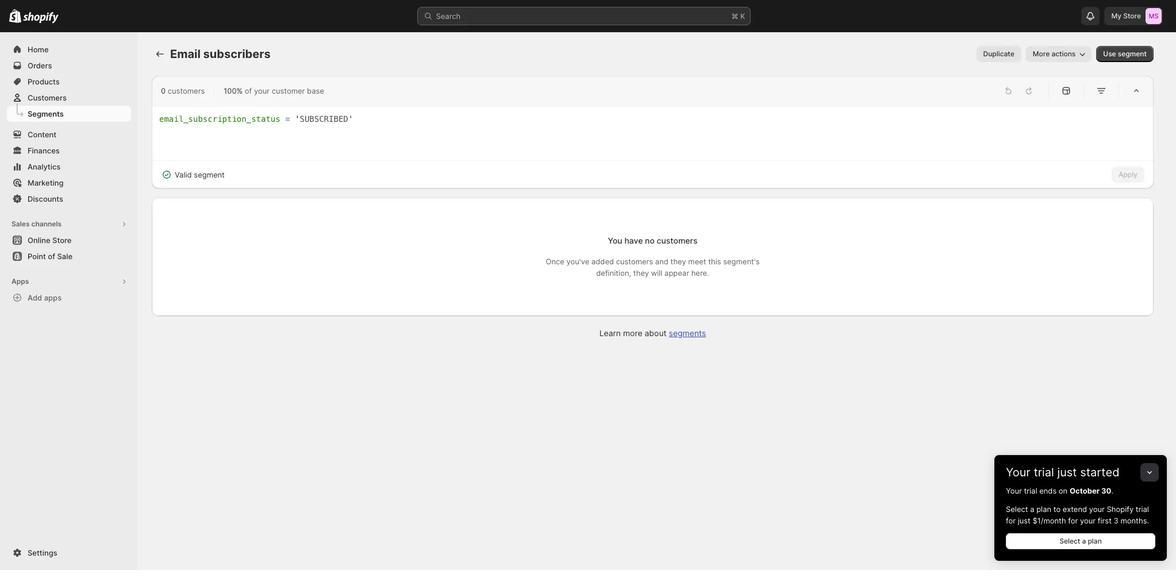 Task type: locate. For each thing, give the bounding box(es) containing it.
1 vertical spatial customers
[[657, 236, 698, 246]]

k
[[741, 12, 745, 21]]

online store button
[[0, 232, 138, 248]]

just left $1/month
[[1018, 516, 1031, 526]]

a up $1/month
[[1031, 505, 1035, 514]]

2 horizontal spatial customers
[[657, 236, 698, 246]]

1 vertical spatial of
[[48, 252, 55, 261]]

customers right 0 in the left top of the page
[[168, 86, 205, 95]]

just
[[1058, 466, 1077, 480], [1018, 516, 1031, 526]]

apply
[[1119, 170, 1138, 179]]

more actions
[[1033, 49, 1076, 58]]

0 vertical spatial segment
[[1118, 49, 1147, 58]]

0 horizontal spatial select
[[1006, 505, 1028, 514]]

segment for valid segment
[[194, 170, 225, 179]]

customers up and
[[657, 236, 698, 246]]

1 horizontal spatial plan
[[1088, 537, 1102, 546]]

store right my
[[1124, 12, 1141, 20]]

1 horizontal spatial select
[[1060, 537, 1081, 546]]

1 vertical spatial your
[[1006, 486, 1022, 496]]

sale
[[57, 252, 72, 261]]

your trial just started button
[[995, 455, 1167, 480]]

Editor field
[[159, 113, 1147, 154]]

online
[[28, 236, 50, 245]]

a for select a plan
[[1082, 537, 1086, 546]]

appear
[[665, 269, 689, 278]]

plan down first
[[1088, 537, 1102, 546]]

trial inside your trial just started dropdown button
[[1034, 466, 1054, 480]]

0 horizontal spatial store
[[52, 236, 72, 245]]

they left will
[[634, 269, 649, 278]]

your trial ends on october 30 .
[[1006, 486, 1114, 496]]

customers inside "once you've added customers and they meet this segment's definition, they will appear here."
[[616, 257, 653, 266]]

point of sale button
[[0, 248, 138, 265]]

0 horizontal spatial of
[[48, 252, 55, 261]]

1 your from the top
[[1006, 466, 1031, 480]]

your inside dropdown button
[[1006, 466, 1031, 480]]

1 horizontal spatial just
[[1058, 466, 1077, 480]]

online store
[[28, 236, 72, 245]]

trial
[[1034, 466, 1054, 480], [1024, 486, 1038, 496], [1136, 505, 1149, 514]]

home
[[28, 45, 49, 54]]

1 horizontal spatial for
[[1069, 516, 1078, 526]]

2 vertical spatial customers
[[616, 257, 653, 266]]

for down "extend"
[[1069, 516, 1078, 526]]

your trial just started
[[1006, 466, 1120, 480]]

1 horizontal spatial store
[[1124, 12, 1141, 20]]

email subscribers
[[170, 47, 271, 61]]

your trial just started element
[[995, 485, 1167, 561]]

plan up $1/month
[[1037, 505, 1052, 514]]

0 vertical spatial a
[[1031, 505, 1035, 514]]

apps button
[[7, 274, 131, 290]]

your left customer
[[254, 86, 270, 95]]

0 horizontal spatial for
[[1006, 516, 1016, 526]]

actions
[[1052, 49, 1076, 58]]

plan for select a plan to extend your shopify trial for just $1/month for your first 3 months.
[[1037, 505, 1052, 514]]

sales channels
[[12, 220, 62, 228]]

no
[[645, 236, 655, 246]]

segment right "use"
[[1118, 49, 1147, 58]]

trial left ends
[[1024, 486, 1038, 496]]

0
[[161, 86, 166, 95]]

1 horizontal spatial segment
[[1118, 49, 1147, 58]]

shopify image
[[9, 9, 21, 23]]

segments
[[28, 109, 64, 118]]

100% of your customer base
[[224, 86, 324, 95]]

1 vertical spatial plan
[[1088, 537, 1102, 546]]

a down select a plan to extend your shopify trial for just $1/month for your first 3 months.
[[1082, 537, 1086, 546]]

trial up months.
[[1136, 505, 1149, 514]]

0 horizontal spatial customers
[[168, 86, 205, 95]]

0 customers
[[161, 86, 205, 95]]

store up sale
[[52, 236, 72, 245]]

point
[[28, 252, 46, 261]]

your left ends
[[1006, 486, 1022, 496]]

plan inside select a plan to extend your shopify trial for just $1/month for your first 3 months.
[[1037, 505, 1052, 514]]

0 vertical spatial just
[[1058, 466, 1077, 480]]

of for your
[[245, 86, 252, 95]]

select left to
[[1006, 505, 1028, 514]]

they
[[671, 257, 686, 266], [634, 269, 649, 278]]

extend
[[1063, 505, 1087, 514]]

for left $1/month
[[1006, 516, 1016, 526]]

of right 100%
[[245, 86, 252, 95]]

0 vertical spatial your
[[1006, 466, 1031, 480]]

customers down have
[[616, 257, 653, 266]]

your up your trial ends on october 30 .
[[1006, 466, 1031, 480]]

you've
[[567, 257, 590, 266]]

sales channels button
[[7, 216, 131, 232]]

your for your trial just started
[[1006, 466, 1031, 480]]

add apps
[[28, 293, 62, 302]]

select inside select a plan to extend your shopify trial for just $1/month for your first 3 months.
[[1006, 505, 1028, 514]]

0 horizontal spatial they
[[634, 269, 649, 278]]

segment right valid at top
[[194, 170, 225, 179]]

0 horizontal spatial just
[[1018, 516, 1031, 526]]

on
[[1059, 486, 1068, 496]]

0 vertical spatial they
[[671, 257, 686, 266]]

valid segment alert
[[152, 161, 234, 189]]

1 vertical spatial store
[[52, 236, 72, 245]]

plan
[[1037, 505, 1052, 514], [1088, 537, 1102, 546]]

0 vertical spatial select
[[1006, 505, 1028, 514]]

1 horizontal spatial they
[[671, 257, 686, 266]]

shopify
[[1107, 505, 1134, 514]]

select for select a plan to extend your shopify trial for just $1/month for your first 3 months.
[[1006, 505, 1028, 514]]

added
[[592, 257, 614, 266]]

select a plan link
[[1006, 534, 1156, 550]]

months.
[[1121, 516, 1149, 526]]

0 vertical spatial trial
[[1034, 466, 1054, 480]]

shopify image
[[23, 12, 59, 23]]

first
[[1098, 516, 1112, 526]]

they up the appear
[[671, 257, 686, 266]]

your
[[1006, 466, 1031, 480], [1006, 486, 1022, 496]]

0 horizontal spatial segment
[[194, 170, 225, 179]]

select
[[1006, 505, 1028, 514], [1060, 537, 1081, 546]]

1 vertical spatial select
[[1060, 537, 1081, 546]]

1 vertical spatial trial
[[1024, 486, 1038, 496]]

of
[[245, 86, 252, 95], [48, 252, 55, 261]]

just up on
[[1058, 466, 1077, 480]]

trial up ends
[[1034, 466, 1054, 480]]

use
[[1104, 49, 1116, 58]]

1 vertical spatial they
[[634, 269, 649, 278]]

online store link
[[7, 232, 131, 248]]

1 vertical spatial just
[[1018, 516, 1031, 526]]

1 horizontal spatial customers
[[616, 257, 653, 266]]

more
[[1033, 49, 1050, 58]]

0 vertical spatial your
[[254, 86, 270, 95]]

customers for you have no customers
[[657, 236, 698, 246]]

marketing
[[28, 178, 64, 187]]

0 horizontal spatial plan
[[1037, 505, 1052, 514]]

sales
[[12, 220, 30, 228]]

a inside select a plan to extend your shopify trial for just $1/month for your first 3 months.
[[1031, 505, 1035, 514]]

1 horizontal spatial of
[[245, 86, 252, 95]]

segment inside alert
[[194, 170, 225, 179]]

1 vertical spatial a
[[1082, 537, 1086, 546]]

2 your from the top
[[1006, 486, 1022, 496]]

channels
[[31, 220, 62, 228]]

ends
[[1040, 486, 1057, 496]]

of inside button
[[48, 252, 55, 261]]

0 vertical spatial of
[[245, 86, 252, 95]]

apps
[[12, 277, 29, 286]]

select down select a plan to extend your shopify trial for just $1/month for your first 3 months.
[[1060, 537, 1081, 546]]

store inside button
[[52, 236, 72, 245]]

of left sale
[[48, 252, 55, 261]]

1 horizontal spatial a
[[1082, 537, 1086, 546]]

1 vertical spatial segment
[[194, 170, 225, 179]]

add apps button
[[7, 290, 131, 306]]

0 horizontal spatial a
[[1031, 505, 1035, 514]]

$1/month
[[1033, 516, 1066, 526]]

your
[[254, 86, 270, 95], [1090, 505, 1105, 514], [1080, 516, 1096, 526]]

your for your trial ends on october 30 .
[[1006, 486, 1022, 496]]

0 vertical spatial plan
[[1037, 505, 1052, 514]]

valid segment
[[175, 170, 225, 179]]

customer
[[272, 86, 305, 95]]

0 vertical spatial store
[[1124, 12, 1141, 20]]

3
[[1114, 516, 1119, 526]]

learn more about segments
[[600, 328, 706, 338]]

you
[[608, 236, 623, 246]]

a for select a plan to extend your shopify trial for just $1/month for your first 3 months.
[[1031, 505, 1035, 514]]

2 vertical spatial trial
[[1136, 505, 1149, 514]]

your up first
[[1090, 505, 1105, 514]]

base
[[307, 86, 324, 95]]

your left first
[[1080, 516, 1096, 526]]

just inside your trial just started dropdown button
[[1058, 466, 1077, 480]]

store for online store
[[52, 236, 72, 245]]

trial for ends
[[1024, 486, 1038, 496]]

add
[[28, 293, 42, 302]]

segment inside button
[[1118, 49, 1147, 58]]



Task type: describe. For each thing, give the bounding box(es) containing it.
search
[[436, 12, 461, 21]]

learn
[[600, 328, 621, 338]]

apps
[[44, 293, 62, 302]]

segments link
[[669, 328, 706, 338]]

⌘
[[732, 12, 739, 21]]

segments link
[[7, 106, 131, 122]]

meet
[[688, 257, 706, 266]]

finances link
[[7, 143, 131, 159]]

customers
[[28, 93, 67, 102]]

point of sale link
[[7, 248, 131, 265]]

segment's
[[724, 257, 760, 266]]

you have no customers
[[608, 236, 698, 246]]

just inside select a plan to extend your shopify trial for just $1/month for your first 3 months.
[[1018, 516, 1031, 526]]

point of sale
[[28, 252, 72, 261]]

once
[[546, 257, 565, 266]]

products link
[[7, 74, 131, 90]]

my store
[[1112, 12, 1141, 20]]

segments
[[669, 328, 706, 338]]

⌘ k
[[732, 12, 745, 21]]

discounts link
[[7, 191, 131, 207]]

analytics
[[28, 162, 61, 171]]

redo image
[[1024, 85, 1035, 97]]

settings
[[28, 549, 57, 558]]

october
[[1070, 486, 1100, 496]]

0 vertical spatial customers
[[168, 86, 205, 95]]

duplicate button
[[977, 46, 1022, 62]]

use segment
[[1104, 49, 1147, 58]]

and
[[655, 257, 669, 266]]

use segment button
[[1097, 46, 1154, 62]]

1 vertical spatial your
[[1090, 505, 1105, 514]]

email
[[170, 47, 201, 61]]

my store image
[[1146, 8, 1162, 24]]

undo image
[[1003, 85, 1014, 97]]

To create a segment, choose a template or apply a filter. text field
[[159, 113, 1147, 154]]

orders link
[[7, 58, 131, 74]]

trial for just
[[1034, 466, 1054, 480]]

30
[[1102, 486, 1112, 496]]

select for select a plan
[[1060, 537, 1081, 546]]

finances
[[28, 146, 60, 155]]

here.
[[692, 269, 709, 278]]

trial inside select a plan to extend your shopify trial for just $1/month for your first 3 months.
[[1136, 505, 1149, 514]]

home link
[[7, 41, 131, 58]]

select a plan to extend your shopify trial for just $1/month for your first 3 months.
[[1006, 505, 1149, 526]]

orders
[[28, 61, 52, 70]]

.
[[1112, 486, 1114, 496]]

this
[[708, 257, 721, 266]]

products
[[28, 77, 60, 86]]

content
[[28, 130, 56, 139]]

content link
[[7, 127, 131, 143]]

2 for from the left
[[1069, 516, 1078, 526]]

of for sale
[[48, 252, 55, 261]]

2 vertical spatial your
[[1080, 516, 1096, 526]]

discounts
[[28, 194, 63, 204]]

settings link
[[7, 545, 131, 561]]

analytics link
[[7, 159, 131, 175]]

subscribers
[[203, 47, 271, 61]]

to
[[1054, 505, 1061, 514]]

about
[[645, 328, 667, 338]]

plan for select a plan
[[1088, 537, 1102, 546]]

customers link
[[7, 90, 131, 106]]

marketing link
[[7, 175, 131, 191]]

customers for once you've added customers and they meet this segment's definition, they will appear here.
[[616, 257, 653, 266]]

apply button
[[1112, 167, 1145, 183]]

once you've added customers and they meet this segment's definition, they will appear here.
[[546, 257, 760, 278]]

segment for use segment
[[1118, 49, 1147, 58]]

1 for from the left
[[1006, 516, 1016, 526]]

100%
[[224, 86, 243, 95]]

started
[[1081, 466, 1120, 480]]

definition,
[[596, 269, 631, 278]]

store for my store
[[1124, 12, 1141, 20]]

duplicate
[[984, 49, 1015, 58]]

have
[[625, 236, 643, 246]]

will
[[651, 269, 663, 278]]

more
[[623, 328, 643, 338]]

select a plan
[[1060, 537, 1102, 546]]

my
[[1112, 12, 1122, 20]]



Task type: vqa. For each thing, say whether or not it's contained in the screenshot.
the rightmost the Shopify image
yes



